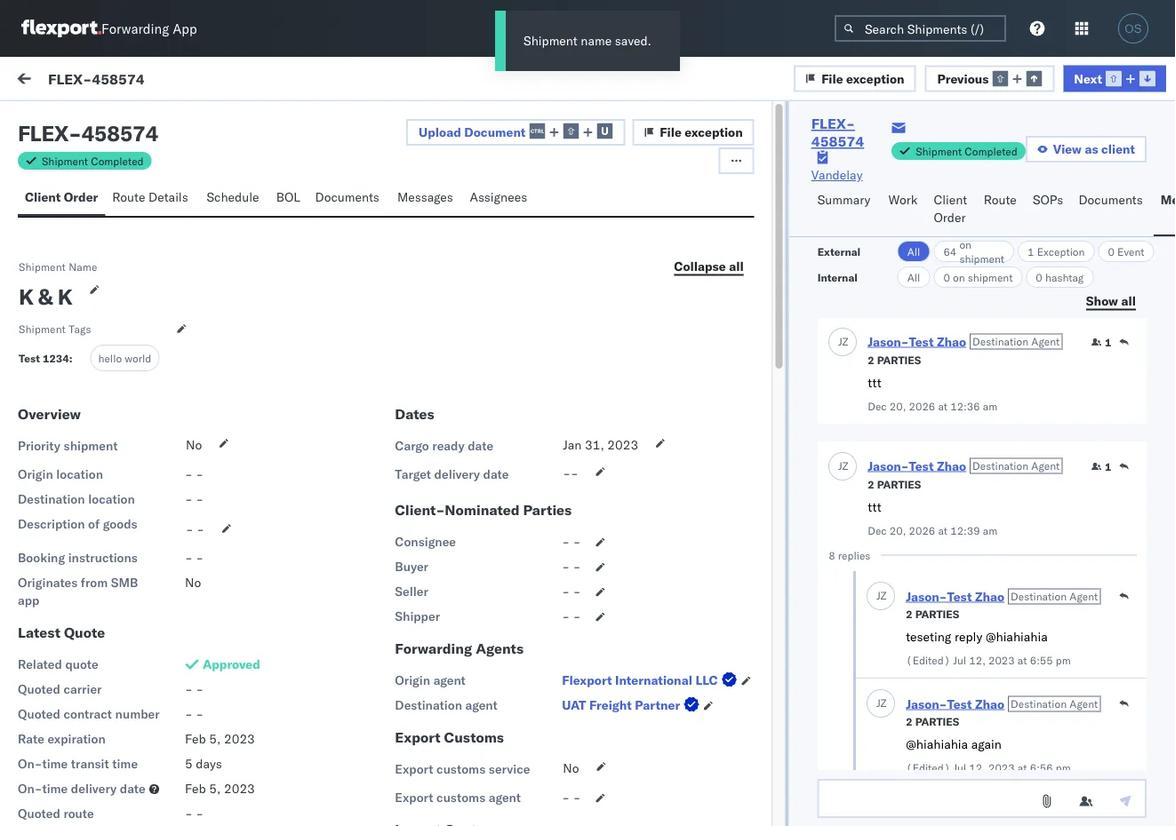 Task type: describe. For each thing, give the bounding box(es) containing it.
app
[[173, 20, 197, 37]]

flexport international llc
[[562, 673, 718, 689]]

2 for @hiahiahia again (edited)  jul 12, 2023 at 6:56 pm
[[906, 716, 912, 729]]

test up number
[[126, 673, 149, 688]]

shipment up the &
[[19, 260, 66, 273]]

shipment tags
[[19, 322, 91, 336]]

2 jason-test zhao from the top
[[86, 272, 181, 288]]

jason- left details on the left of page
[[86, 192, 126, 208]]

rate expiration
[[18, 732, 106, 747]]

description
[[18, 517, 85, 532]]

@hiahiahia inside teseting reply @hiahiahia (edited)  jul 12, 2023 at 6:55 pm
[[985, 630, 1047, 645]]

dec 20, 2026, 12:36 am pst
[[399, 207, 567, 222]]

agent for ttt dec 20, 2026 at 12:39 am
[[1031, 460, 1060, 473]]

am
[[523, 207, 542, 222]]

2 5, from the top
[[209, 781, 221, 797]]

expiration
[[47, 732, 106, 747]]

on- for on-time delivery date
[[18, 781, 42, 797]]

2026, up target delivery date
[[447, 447, 482, 462]]

2 for ttt dec 20, 2026 at 12:36 am
[[867, 354, 874, 367]]

instructions
[[68, 550, 138, 566]]

2 parties for @hiahiahia again (edited)  jul 12, 2023 at 6:56 pm
[[906, 716, 959, 729]]

2 resize handle column header from the left
[[623, 148, 644, 827]]

1 exception
[[1028, 245, 1085, 258]]

jason- up tags
[[86, 272, 126, 288]]

--
[[563, 466, 579, 481]]

summary button
[[811, 184, 881, 236]]

linjia
[[66, 703, 99, 719]]

show all
[[1086, 293, 1136, 308]]

(0) for internal (0)
[[166, 113, 189, 128]]

0 event
[[1108, 245, 1145, 258]]

shipment name
[[19, 260, 97, 273]]

quoted for quoted route
[[18, 806, 60, 822]]

2 6:38 from the top
[[477, 767, 504, 782]]

jason-test zhao button for ttt dec 20, 2026 at 12:36 am
[[867, 334, 966, 350]]

jason-test zhao destination agent for teseting reply @hiahiahia (edited)  jul 12, 2023 at 6:55 pm
[[906, 589, 1098, 605]]

customs for agent
[[437, 790, 486, 806]]

1 button for ttt dec 20, 2026 at 12:39 am
[[1091, 460, 1111, 474]]

test right priority shipment
[[126, 433, 149, 448]]

destination for @hiahiahia again (edited)  jul 12, 2023 at 6:56 pm
[[1010, 698, 1066, 711]]

time for transit
[[42, 757, 68, 772]]

cargo ready date
[[395, 438, 493, 454]]

summary
[[818, 192, 871, 208]]

1 vertical spatial no
[[185, 575, 201, 591]]

related for related work item/shipment
[[907, 154, 944, 168]]

@ tao liu
[[53, 623, 110, 639]]

test up reply on the right bottom of the page
[[947, 589, 972, 605]]

sops button
[[1026, 184, 1072, 236]]

contract
[[63, 707, 112, 722]]

view as client button
[[1026, 136, 1147, 163]]

forwarding app
[[101, 20, 197, 37]]

target delivery date
[[395, 467, 509, 482]]

1 test from the top
[[53, 463, 75, 479]]

previous button
[[925, 65, 1055, 92]]

1 horizontal spatial delivery
[[434, 467, 480, 482]]

shipper
[[395, 609, 440, 625]]

test down "internal (0)" button
[[126, 192, 149, 208]]

1 horizontal spatial client order
[[934, 192, 967, 225]]

documents for the rightmost documents button
[[1079, 192, 1143, 208]]

test right linjia
[[102, 703, 127, 719]]

all for show all
[[1121, 293, 1136, 308]]

0 horizontal spatial client order
[[25, 189, 98, 205]]

0 horizontal spatial shipment completed
[[42, 154, 144, 168]]

0 horizontal spatial exception
[[685, 124, 743, 140]]

location for destination location
[[88, 492, 135, 507]]

shipment for 64 on shipment
[[960, 252, 1005, 265]]

ttttt
[[53, 783, 76, 799]]

parties for ttt dec 20, 2026 at 12:39 am
[[877, 478, 921, 492]]

tao
[[66, 623, 87, 639]]

reply
[[954, 630, 982, 645]]

on- for on-time transit time
[[18, 757, 42, 772]]

pm right the 6:39
[[507, 607, 526, 622]]

of
[[88, 517, 100, 532]]

at inside ttt dec 20, 2026 at 12:36 am
[[938, 400, 947, 413]]

collapse all
[[674, 258, 744, 274]]

jason-test zhao destination agent for ttt dec 20, 2026 at 12:39 am
[[867, 459, 1060, 474]]

internal (0)
[[119, 113, 189, 128]]

1 vertical spatial file
[[660, 124, 682, 140]]

quoted for quoted contract number
[[18, 707, 60, 722]]

2026, down nominated
[[447, 527, 482, 542]]

customs for service
[[437, 762, 486, 777]]

originates
[[18, 575, 78, 591]]

message inside message button
[[132, 73, 184, 88]]

export for export customs
[[395, 729, 441, 747]]

1 feb 5, 2023 from the top
[[185, 732, 255, 747]]

shipment up test 1234 :
[[19, 322, 66, 336]]

1 horizontal spatial client
[[934, 192, 967, 208]]

buyer
[[395, 559, 428, 575]]

2026, down assignees
[[447, 207, 482, 222]]

no for overview
[[186, 437, 202, 453]]

test right of
[[126, 513, 149, 528]]

2 vertical spatial date
[[120, 781, 146, 797]]

hello
[[98, 352, 122, 365]]

collapse
[[674, 258, 726, 274]]

test 1234 :
[[19, 352, 72, 365]]

6:55
[[1030, 654, 1053, 668]]

forwarding agents
[[395, 640, 524, 658]]

export customs service
[[395, 762, 530, 777]]

pm down parties
[[515, 527, 534, 542]]

@ linjia test
[[53, 703, 127, 719]]

4 resize handle column header from the left
[[1130, 148, 1151, 827]]

quoted carrier
[[18, 682, 102, 697]]

@hiahiahia inside @hiahiahia again (edited)  jul 12, 2023 at 6:56 pm
[[906, 737, 968, 753]]

number
[[115, 707, 160, 722]]

all button for 0
[[898, 267, 930, 288]]

originates from smb app
[[18, 575, 138, 609]]

0 horizontal spatial documents button
[[308, 181, 390, 216]]

message button
[[125, 57, 214, 105]]

uat freight partner link
[[562, 697, 703, 715]]

time right transit
[[112, 757, 138, 772]]

2 parties for ttt dec 20, 2026 at 12:39 am
[[867, 478, 921, 492]]

8
[[828, 549, 835, 563]]

document
[[464, 124, 526, 140]]

jason- right :
[[86, 352, 126, 368]]

1 horizontal spatial documents button
[[1072, 184, 1154, 236]]

test up ttt dec 20, 2026 at 12:36 am
[[909, 334, 933, 350]]

8 jason-test zhao from the top
[[86, 753, 181, 768]]

6 jason-test zhao from the top
[[86, 593, 181, 608]]

3 jason-test zhao from the top
[[86, 352, 181, 368]]

20, for ttt dec 20, 2026 at 12:36 am
[[889, 400, 906, 413]]

am for ttt dec 20, 2026 at 12:36 am
[[983, 400, 997, 413]]

8, for test
[[424, 687, 436, 702]]

0 vertical spatial 1
[[1028, 245, 1034, 258]]

quote
[[64, 624, 105, 642]]

2 17, from the top
[[424, 527, 444, 542]]

2 parties button for ttt dec 20, 2026 at 12:36 am
[[867, 352, 921, 368]]

0 horizontal spatial client order button
[[18, 181, 105, 216]]

hello world
[[98, 352, 151, 365]]

destination for ttt dec 20, 2026 at 12:36 am
[[972, 335, 1028, 349]]

2023 inside teseting reply @hiahiahia (edited)  jul 12, 2023 at 6:55 pm
[[988, 654, 1015, 668]]

details
[[149, 189, 188, 205]]

destination agent
[[395, 698, 498, 713]]

test up again
[[947, 697, 972, 713]]

2 vertical spatial shipment
[[64, 438, 118, 454]]

1 for ttt dec 20, 2026 at 12:36 am
[[1105, 336, 1111, 349]]

8 replies
[[828, 549, 870, 563]]

work for my
[[51, 68, 97, 93]]

0 horizontal spatial delivery
[[71, 781, 117, 797]]

flex
[[18, 120, 68, 147]]

quoted route
[[18, 806, 94, 822]]

on-time delivery date
[[18, 781, 146, 797]]

12, inside @hiahiahia again (edited)  jul 12, 2023 at 6:56 pm
[[969, 762, 985, 775]]

work
[[889, 192, 918, 208]]

shipment for 0 on shipment
[[968, 271, 1013, 284]]

name
[[69, 260, 97, 273]]

jason- down destination location
[[86, 513, 126, 528]]

ttt dec 20, 2026 at 12:39 am
[[867, 500, 997, 538]]

quoted contract number
[[18, 707, 160, 722]]

booking
[[18, 550, 65, 566]]

uat freight partner
[[562, 698, 680, 713]]

destination up description in the left bottom of the page
[[18, 492, 85, 507]]

2 vertical spatial agent
[[489, 790, 521, 806]]

shipment left the name
[[524, 33, 578, 48]]

1 dec 17, 2026, 6:47 pm pst from the top
[[399, 447, 559, 462]]

test down smb
[[126, 593, 149, 608]]

ttt inside ttt dec 20, 2026 at 12:36 am
[[867, 376, 881, 391]]

0 vertical spatial exception
[[846, 70, 905, 86]]

latest
[[18, 624, 60, 642]]

jason- down from
[[86, 593, 126, 608]]

2026, left the 6:39
[[439, 607, 474, 622]]

at inside teseting reply @hiahiahia (edited)  jul 12, 2023 at 6:55 pm
[[1017, 654, 1027, 668]]

1 for ttt dec 20, 2026 at 12:39 am
[[1105, 461, 1111, 474]]

carrier
[[63, 682, 102, 697]]

1 horizontal spatial file
[[822, 70, 843, 86]]

uat
[[562, 698, 586, 713]]

1 horizontal spatial completed
[[965, 144, 1018, 158]]

1 vertical spatial message
[[55, 154, 98, 168]]

os
[[1125, 22, 1142, 35]]

as
[[1085, 141, 1098, 157]]

my work
[[18, 68, 97, 93]]

k & k
[[19, 284, 72, 310]]

forwarding for forwarding agents
[[395, 640, 472, 658]]

ttt inside ttt dec 20, 2026 at 12:39 am
[[867, 500, 881, 516]]

2 parties button for ttt dec 20, 2026 at 12:39 am
[[867, 477, 921, 492]]

rate
[[18, 732, 44, 747]]

jan
[[563, 437, 582, 453]]

external (0) button
[[21, 105, 112, 140]]

next
[[1074, 70, 1102, 86]]

hashtag
[[1045, 271, 1084, 284]]

vandelay
[[811, 167, 863, 183]]

partner
[[635, 698, 680, 713]]

0 for 0 on shipment
[[944, 271, 950, 284]]

1 5, from the top
[[209, 732, 221, 747]]

pm left the jan
[[515, 447, 534, 462]]

documents for leftmost documents button
[[315, 189, 380, 205]]

3 8, from the top
[[424, 767, 436, 782]]

origin agent
[[395, 673, 466, 689]]

flexport. image
[[21, 20, 101, 37]]

2026 for ttt dec 20, 2026 at 12:39 am
[[909, 525, 935, 538]]

work button
[[881, 184, 927, 236]]

8, for liu
[[424, 607, 436, 622]]

flexport
[[562, 673, 612, 689]]

2026, up the export customs
[[439, 687, 474, 702]]

event
[[1118, 245, 1145, 258]]

test up ttt dec 20, 2026 at 12:39 am
[[909, 459, 933, 474]]

route for route
[[984, 192, 1017, 208]]

1 vertical spatial file exception
[[660, 124, 743, 140]]

0 horizontal spatial order
[[64, 189, 98, 205]]

jason- down expiration
[[86, 753, 126, 768]]

test right hello
[[126, 352, 149, 368]]

6:39
[[477, 607, 504, 622]]

all for 0
[[907, 271, 920, 284]]

1 dec 8, 2026, 6:38 pm pst from the top
[[399, 687, 551, 702]]

seller
[[395, 584, 428, 600]]

origin for origin agent
[[395, 673, 430, 689]]

approved
[[203, 657, 260, 673]]

test down number
[[126, 753, 149, 768]]

jul inside teseting reply @hiahiahia (edited)  jul 12, 2023 at 6:55 pm
[[953, 654, 966, 668]]

bol button
[[269, 181, 308, 216]]

pm down the agents
[[507, 687, 526, 702]]

assignees button
[[463, 181, 538, 216]]

1 horizontal spatial file exception
[[822, 70, 905, 86]]

2 k from the left
[[58, 284, 72, 310]]

flex-458574
[[48, 70, 145, 87]]

2 parties button for @hiahiahia again (edited)  jul 12, 2023 at 6:56 pm
[[906, 714, 959, 729]]

pm inside @hiahiahia again (edited)  jul 12, 2023 at 6:56 pm
[[1056, 762, 1071, 775]]

2 dec 17, 2026, 6:47 pm pst from the top
[[399, 527, 559, 542]]



Task type: locate. For each thing, give the bounding box(es) containing it.
1 vertical spatial am
[[983, 525, 997, 538]]

saved.
[[615, 33, 652, 48]]

2 up ttt dec 20, 2026 at 12:39 am
[[867, 478, 874, 492]]

documents button up 0 event
[[1072, 184, 1154, 236]]

2 parties for teseting reply @hiahiahia (edited)  jul 12, 2023 at 6:55 pm
[[906, 608, 959, 621]]

2 parties button for teseting reply @hiahiahia (edited)  jul 12, 2023 at 6:55 pm
[[906, 606, 959, 622]]

1 6:47 from the top
[[485, 447, 512, 462]]

1 horizontal spatial k
[[58, 284, 72, 310]]

jason-test zhao up origin location
[[86, 433, 181, 448]]

jason-test zhao button up ttt dec 20, 2026 at 12:39 am
[[867, 459, 966, 474]]

(0) down 'flex-458574'
[[78, 113, 102, 128]]

6:56
[[1030, 762, 1053, 775]]

on inside 64 on shipment
[[960, 238, 972, 251]]

6:47 up target delivery date
[[485, 447, 512, 462]]

all for 64
[[907, 245, 920, 258]]

0 vertical spatial origin
[[18, 467, 53, 482]]

1 (0) from the left
[[78, 113, 102, 128]]

consignee
[[395, 534, 456, 550]]

1 export from the top
[[395, 729, 441, 747]]

2 6:47 from the top
[[485, 527, 512, 542]]

jason-test zhao
[[86, 192, 181, 208], [86, 272, 181, 288], [86, 352, 181, 368], [86, 433, 181, 448], [86, 513, 181, 528], [86, 593, 181, 608], [86, 673, 181, 688], [86, 753, 181, 768]]

1 vertical spatial 5,
[[209, 781, 221, 797]]

parties
[[523, 501, 572, 519]]

jason- up teseting
[[906, 589, 947, 605]]

destination down origin agent
[[395, 698, 462, 713]]

0 left the event
[[1108, 245, 1115, 258]]

0 horizontal spatial route
[[112, 189, 145, 205]]

destination for ttt dec 20, 2026 at 12:39 am
[[972, 460, 1028, 473]]

1 vertical spatial 8,
[[424, 687, 436, 702]]

client down related work item/shipment on the right of the page
[[934, 192, 967, 208]]

1 on- from the top
[[18, 757, 42, 772]]

(0) inside button
[[166, 113, 189, 128]]

12:36 inside ttt dec 20, 2026 at 12:36 am
[[950, 400, 980, 413]]

8, up the export customs
[[424, 687, 436, 702]]

destination
[[972, 335, 1028, 349], [972, 460, 1028, 473], [18, 492, 85, 507], [1010, 591, 1066, 604], [395, 698, 462, 713], [1010, 698, 1066, 711]]

related up work
[[907, 154, 944, 168]]

item/shipment
[[972, 154, 1045, 168]]

3 export from the top
[[395, 790, 433, 806]]

1 vertical spatial on-
[[18, 781, 42, 797]]

0 vertical spatial all button
[[898, 241, 930, 262]]

agent for origin agent
[[434, 673, 466, 689]]

documents button right 'bol'
[[308, 181, 390, 216]]

agents
[[476, 640, 524, 658]]

1 6:38 from the top
[[477, 687, 504, 702]]

1 vertical spatial dec 8, 2026, 6:38 pm pst
[[399, 767, 551, 782]]

show all button
[[1076, 288, 1147, 315]]

agent
[[434, 673, 466, 689], [465, 698, 498, 713], [489, 790, 521, 806]]

2 parties up @hiahiahia again (edited)  jul 12, 2023 at 6:56 pm
[[906, 716, 959, 729]]

0 vertical spatial 8,
[[424, 607, 436, 622]]

0 horizontal spatial work
[[51, 68, 97, 93]]

0 vertical spatial pm
[[1056, 654, 1071, 668]]

2 parties for ttt dec 20, 2026 at 12:36 am
[[867, 354, 921, 367]]

parties for teseting reply @hiahiahia (edited)  jul 12, 2023 at 6:55 pm
[[915, 608, 959, 621]]

1 vertical spatial customs
[[437, 790, 486, 806]]

jason-test zhao up number
[[86, 673, 181, 688]]

6:38 down customs
[[477, 767, 504, 782]]

again
[[971, 737, 1001, 753]]

12, inside teseting reply @hiahiahia (edited)  jul 12, 2023 at 6:55 pm
[[969, 654, 985, 668]]

2 for ttt dec 20, 2026 at 12:39 am
[[867, 478, 874, 492]]

2 8, from the top
[[424, 687, 436, 702]]

Search Shipments (/) text field
[[835, 15, 1006, 42]]

client order down flex
[[25, 189, 98, 205]]

1 horizontal spatial all
[[1121, 293, 1136, 308]]

external down my work
[[28, 113, 75, 128]]

12, down reply on the right bottom of the page
[[969, 654, 985, 668]]

internal (0) button
[[112, 105, 199, 140]]

2 parties up ttt dec 20, 2026 at 12:39 am
[[867, 478, 921, 492]]

0 vertical spatial 17,
[[424, 447, 444, 462]]

2026,
[[447, 207, 482, 222], [447, 447, 482, 462], [447, 527, 482, 542], [439, 607, 474, 622], [439, 687, 474, 702], [439, 767, 474, 782]]

0 horizontal spatial (0)
[[78, 113, 102, 128]]

1 @ from the top
[[53, 623, 64, 639]]

2 feb from the top
[[185, 781, 206, 797]]

documents button
[[308, 181, 390, 216], [1072, 184, 1154, 236]]

0 horizontal spatial @hiahiahia
[[906, 737, 968, 753]]

agent for ttt dec 20, 2026 at 12:36 am
[[1031, 335, 1060, 349]]

test right name at the left top
[[126, 272, 149, 288]]

0 vertical spatial internal
[[119, 113, 163, 128]]

shipment up 0 on shipment
[[960, 252, 1005, 265]]

:
[[69, 352, 72, 365]]

1 quoted from the top
[[18, 682, 60, 697]]

2 (edited) from the top
[[906, 762, 950, 775]]

on for 64
[[960, 238, 972, 251]]

work up external (0)
[[51, 68, 97, 93]]

1 8, from the top
[[424, 607, 436, 622]]

2
[[867, 354, 874, 367], [867, 478, 874, 492], [906, 608, 912, 621], [906, 716, 912, 729]]

20, inside ttt dec 20, 2026 at 12:39 am
[[889, 525, 906, 538]]

feb 5, 2023 down days
[[185, 781, 255, 797]]

1 vertical spatial exception
[[685, 124, 743, 140]]

1 vertical spatial quoted
[[18, 707, 60, 722]]

destination for teseting reply @hiahiahia (edited)  jul 12, 2023 at 6:55 pm
[[1010, 591, 1066, 604]]

date for cargo ready date
[[468, 438, 493, 454]]

dec inside ttt dec 20, 2026 at 12:36 am
[[867, 400, 886, 413]]

1 horizontal spatial (0)
[[166, 113, 189, 128]]

jason- up origin location
[[86, 433, 126, 448]]

agent for destination agent
[[465, 698, 498, 713]]

0 horizontal spatial completed
[[91, 154, 144, 168]]

2 horizontal spatial 0
[[1108, 245, 1115, 258]]

related for related quote
[[18, 657, 62, 673]]

1 horizontal spatial shipment completed
[[916, 144, 1018, 158]]

export for export customs agent
[[395, 790, 433, 806]]

transit
[[71, 757, 109, 772]]

goods
[[103, 517, 137, 532]]

2 for teseting reply @hiahiahia (edited)  jul 12, 2023 at 6:55 pm
[[906, 608, 912, 621]]

@ for @ tao liu
[[53, 623, 64, 639]]

3 quoted from the top
[[18, 806, 60, 822]]

1 all from the top
[[907, 245, 920, 258]]

1 vertical spatial test
[[53, 543, 75, 559]]

upload document button
[[406, 119, 625, 146]]

jason-test zhao down flex - 458574 on the top left of the page
[[86, 192, 181, 208]]

2026 inside ttt dec 20, 2026 at 12:39 am
[[909, 525, 935, 538]]

1 vertical spatial @hiahiahia
[[906, 737, 968, 753]]

2 up teseting
[[906, 608, 912, 621]]

1 2026 from the top
[[909, 400, 935, 413]]

jason-test zhao button up reply on the right bottom of the page
[[906, 589, 1004, 605]]

feb up 5 at left bottom
[[185, 732, 206, 747]]

shipment up work
[[916, 144, 962, 158]]

forwarding for forwarding app
[[101, 20, 169, 37]]

agent for @hiahiahia again (edited)  jul 12, 2023 at 6:56 pm
[[1069, 698, 1098, 711]]

dec 8, 2026, 6:38 pm pst up customs
[[399, 687, 551, 702]]

jason- up ttt dec 20, 2026 at 12:39 am
[[867, 459, 909, 474]]

2 vertical spatial no
[[563, 761, 579, 777]]

origin down priority
[[18, 467, 53, 482]]

on-time transit time
[[18, 757, 138, 772]]

am inside ttt dec 20, 2026 at 12:36 am
[[983, 400, 997, 413]]

no
[[186, 437, 202, 453], [185, 575, 201, 591], [563, 761, 579, 777]]

1 vertical spatial 2026
[[909, 525, 935, 538]]

am inside ttt dec 20, 2026 at 12:39 am
[[983, 525, 997, 538]]

z
[[64, 194, 69, 206], [64, 274, 69, 286], [842, 336, 848, 349], [64, 354, 69, 366], [64, 435, 69, 446], [842, 460, 848, 473], [64, 515, 69, 526], [880, 590, 886, 603], [64, 675, 69, 686], [880, 697, 886, 711], [64, 755, 69, 766]]

all right the collapse
[[729, 258, 744, 274]]

2 quoted from the top
[[18, 707, 60, 722]]

1 jul from the top
[[953, 654, 966, 668]]

jason- up ttt dec 20, 2026 at 12:36 am
[[867, 334, 909, 350]]

tags
[[69, 322, 91, 336]]

quoted down related quote
[[18, 682, 60, 697]]

jul inside @hiahiahia again (edited)  jul 12, 2023 at 6:56 pm
[[953, 762, 966, 775]]

no for export customs
[[563, 761, 579, 777]]

2 vertical spatial 8,
[[424, 767, 436, 782]]

resize handle column header
[[370, 148, 391, 827], [623, 148, 644, 827], [876, 148, 898, 827], [1130, 148, 1151, 827]]

external for external (0)
[[28, 113, 75, 128]]

agent
[[1031, 335, 1060, 349], [1031, 460, 1060, 473], [1069, 591, 1098, 604], [1069, 698, 1098, 711]]

1 horizontal spatial external
[[818, 245, 861, 258]]

1 vertical spatial work
[[946, 154, 970, 168]]

2 1 button from the top
[[1091, 460, 1111, 474]]

origin
[[18, 467, 53, 482], [395, 673, 430, 689]]

0 horizontal spatial forwarding
[[101, 20, 169, 37]]

2 2026 from the top
[[909, 525, 935, 538]]

origin location
[[18, 467, 103, 482]]

jason-test zhao down number
[[86, 753, 181, 768]]

0 vertical spatial location
[[56, 467, 103, 482]]

shipment
[[960, 252, 1005, 265], [968, 271, 1013, 284], [64, 438, 118, 454]]

1 pm from the top
[[1056, 654, 1071, 668]]

export for export customs service
[[395, 762, 433, 777]]

jason-test zhao button up again
[[906, 697, 1004, 713]]

jason-test zhao button for @hiahiahia again (edited)  jul 12, 2023 at 6:56 pm
[[906, 697, 1004, 713]]

7 jason-test zhao from the top
[[86, 673, 181, 688]]

(edited) inside teseting reply @hiahiahia (edited)  jul 12, 2023 at 6:55 pm
[[906, 654, 950, 668]]

j
[[61, 194, 64, 206], [838, 336, 842, 349], [61, 354, 64, 366], [61, 435, 64, 446], [838, 460, 842, 473], [61, 515, 64, 526], [876, 590, 880, 603], [61, 675, 64, 686], [876, 697, 880, 711], [61, 755, 64, 766]]

2 dec 8, 2026, 6:38 pm pst from the top
[[399, 767, 551, 782]]

parties for @hiahiahia again (edited)  jul 12, 2023 at 6:56 pm
[[915, 716, 959, 729]]

1 feb from the top
[[185, 732, 206, 747]]

@
[[53, 623, 64, 639], [53, 703, 64, 719]]

shipment completed up route button
[[916, 144, 1018, 158]]

2 vertical spatial 1
[[1105, 461, 1111, 474]]

jason-test zhao destination agent for ttt dec 20, 2026 at 12:36 am
[[867, 334, 1060, 350]]

2026, up export customs agent
[[439, 767, 474, 782]]

international
[[615, 673, 692, 689]]

messages button
[[390, 181, 463, 216]]

1 vertical spatial forwarding
[[395, 640, 472, 658]]

1 1 button from the top
[[1091, 336, 1111, 350]]

0 vertical spatial am
[[983, 400, 997, 413]]

all
[[729, 258, 744, 274], [1121, 293, 1136, 308]]

jason-test zhao button for teseting reply @hiahiahia (edited)  jul 12, 2023 at 6:55 pm
[[906, 589, 1004, 605]]

jason-test zhao destination agent
[[867, 334, 1060, 350], [867, 459, 1060, 474], [906, 589, 1098, 605], [906, 697, 1098, 713]]

1 horizontal spatial related
[[907, 154, 944, 168]]

2 test from the top
[[53, 543, 75, 559]]

k right the &
[[58, 284, 72, 310]]

(edited) inside @hiahiahia again (edited)  jul 12, 2023 at 6:56 pm
[[906, 762, 950, 775]]

1 vertical spatial 1
[[1105, 336, 1111, 349]]

location for origin location
[[56, 467, 103, 482]]

all button for 64
[[898, 241, 930, 262]]

bol
[[276, 189, 300, 205]]

test down priority shipment
[[53, 463, 75, 479]]

1 jason-test zhao from the top
[[86, 192, 181, 208]]

file
[[822, 70, 843, 86], [660, 124, 682, 140]]

4 jason-test zhao from the top
[[86, 433, 181, 448]]

1 vertical spatial 6:38
[[477, 767, 504, 782]]

order
[[64, 189, 98, 205], [934, 210, 966, 225]]

date right ready
[[468, 438, 493, 454]]

1 vertical spatial external
[[818, 245, 861, 258]]

1 k from the left
[[19, 284, 33, 310]]

2 all button from the top
[[898, 267, 930, 288]]

0 vertical spatial 12:36
[[485, 207, 520, 222]]

date up the client-nominated parties
[[483, 467, 509, 482]]

1 vertical spatial agent
[[465, 698, 498, 713]]

k left the &
[[19, 284, 33, 310]]

cargo
[[395, 438, 429, 454]]

external down summary button
[[818, 245, 861, 258]]

2 12, from the top
[[969, 762, 985, 775]]

test left the 1234
[[19, 352, 40, 365]]

all left 0 on shipment
[[907, 271, 920, 284]]

@hiahiahia left again
[[906, 737, 968, 753]]

jul down reply on the right bottom of the page
[[953, 654, 966, 668]]

forwarding left app
[[101, 20, 169, 37]]

1 vertical spatial feb
[[185, 781, 206, 797]]

work for related
[[946, 154, 970, 168]]

on for 0
[[953, 271, 965, 284]]

external inside external (0) 'button'
[[28, 113, 75, 128]]

all for collapse all
[[729, 258, 744, 274]]

0 vertical spatial dec 17, 2026, 6:47 pm pst
[[399, 447, 559, 462]]

(0)
[[78, 113, 102, 128], [166, 113, 189, 128]]

jason-test zhao destination agent for @hiahiahia again (edited)  jul 12, 2023 at 6:56 pm
[[906, 697, 1098, 713]]

1 horizontal spatial documents
[[1079, 192, 1143, 208]]

2 @ from the top
[[53, 703, 64, 719]]

0 vertical spatial 12,
[[969, 654, 985, 668]]

0 vertical spatial file exception
[[822, 70, 905, 86]]

0 vertical spatial 6:38
[[477, 687, 504, 702]]

0 vertical spatial message
[[132, 73, 184, 88]]

nominated
[[445, 501, 520, 519]]

2026 inside ttt dec 20, 2026 at 12:36 am
[[909, 400, 935, 413]]

1 horizontal spatial 12:36
[[950, 400, 980, 413]]

world
[[125, 352, 151, 365]]

0 vertical spatial quoted
[[18, 682, 60, 697]]

2 parties button up ttt dec 20, 2026 at 12:36 am
[[867, 352, 921, 368]]

0 horizontal spatial 0
[[944, 271, 950, 284]]

dec 17, 2026, 6:47 pm pst down nominated
[[399, 527, 559, 542]]

2 all from the top
[[907, 271, 920, 284]]

1 vertical spatial export
[[395, 762, 433, 777]]

destination down 0 on shipment
[[972, 335, 1028, 349]]

freight
[[589, 698, 632, 713]]

client-nominated parties
[[395, 501, 572, 519]]

0 vertical spatial 1 button
[[1091, 336, 1111, 350]]

1 horizontal spatial exception
[[846, 70, 905, 86]]

all right "show"
[[1121, 293, 1136, 308]]

2 parties up ttt dec 20, 2026 at 12:36 am
[[867, 354, 921, 367]]

parties for ttt dec 20, 2026 at 12:36 am
[[877, 354, 921, 367]]

dates
[[395, 405, 434, 423]]

2 jul from the top
[[953, 762, 966, 775]]

jason- down teseting
[[906, 697, 947, 713]]

booking instructions
[[18, 550, 138, 566]]

0 vertical spatial forwarding
[[101, 20, 169, 37]]

5
[[185, 757, 193, 772]]

date
[[468, 438, 493, 454], [483, 467, 509, 482], [120, 781, 146, 797]]

(0) inside 'button'
[[78, 113, 102, 128]]

work
[[51, 68, 97, 93], [946, 154, 970, 168]]

1 vertical spatial order
[[934, 210, 966, 225]]

1 vertical spatial 12,
[[969, 762, 985, 775]]

upload
[[419, 124, 461, 140]]

dec 17, 2026, 6:47 pm pst up target delivery date
[[399, 447, 559, 462]]

None text field
[[818, 780, 1147, 819]]

2 on- from the top
[[18, 781, 42, 797]]

1 horizontal spatial order
[[934, 210, 966, 225]]

0 vertical spatial 20,
[[424, 207, 444, 222]]

@hiahiahia again (edited)  jul 12, 2023 at 6:56 pm
[[906, 737, 1071, 775]]

internal inside button
[[119, 113, 163, 128]]

0 horizontal spatial external
[[28, 113, 75, 128]]

on down "64"
[[953, 271, 965, 284]]

2026 for ttt dec 20, 2026 at 12:36 am
[[909, 400, 935, 413]]

date for target delivery date
[[483, 467, 509, 482]]

2 customs from the top
[[437, 790, 486, 806]]

parties up teseting
[[915, 608, 959, 621]]

agent down service
[[489, 790, 521, 806]]

replies
[[838, 549, 870, 563]]

1 button for ttt dec 20, 2026 at 12:36 am
[[1091, 336, 1111, 350]]

feb down 5 at left bottom
[[185, 781, 206, 797]]

teseting
[[906, 630, 951, 645]]

pm inside teseting reply @hiahiahia (edited)  jul 12, 2023 at 6:55 pm
[[1056, 654, 1071, 668]]

1 17, from the top
[[424, 447, 444, 462]]

flexport international llc link
[[562, 672, 741, 690]]

1 vertical spatial 12:36
[[950, 400, 980, 413]]

1 vertical spatial 6:47
[[485, 527, 512, 542]]

0 horizontal spatial file exception
[[660, 124, 743, 140]]

route button
[[977, 184, 1026, 236]]

pm right 6:55 at the right of page
[[1056, 654, 1071, 668]]

completed up route button
[[965, 144, 1018, 158]]

0 vertical spatial customs
[[437, 762, 486, 777]]

at inside @hiahiahia again (edited)  jul 12, 2023 at 6:56 pm
[[1017, 762, 1027, 775]]

shipment inside 64 on shipment
[[960, 252, 1005, 265]]

destination down 6:55 at the right of page
[[1010, 698, 1066, 711]]

2 parties up teseting
[[906, 608, 959, 621]]

teseting reply @hiahiahia (edited)  jul 12, 2023 at 6:55 pm
[[906, 630, 1071, 668]]

agent up "destination agent"
[[434, 673, 466, 689]]

0 horizontal spatial client
[[25, 189, 61, 205]]

64 on shipment
[[944, 238, 1005, 265]]

1 vertical spatial internal
[[818, 271, 858, 284]]

1 horizontal spatial client order button
[[927, 184, 977, 236]]

1 resize handle column header from the left
[[370, 148, 391, 827]]

shipment up origin location
[[64, 438, 118, 454]]

1 all button from the top
[[898, 241, 930, 262]]

1 horizontal spatial origin
[[395, 673, 430, 689]]

0 for 0 hashtag
[[1036, 271, 1043, 284]]

2 am from the top
[[983, 525, 997, 538]]

0 vertical spatial delivery
[[434, 467, 480, 482]]

am for ttt dec 20, 2026 at 12:39 am
[[983, 525, 997, 538]]

1 horizontal spatial 0
[[1036, 271, 1043, 284]]

time for delivery
[[42, 781, 68, 797]]

on right "64"
[[960, 238, 972, 251]]

1 customs from the top
[[437, 762, 486, 777]]

vandelay link
[[811, 166, 863, 184]]

jason-test zhao button for ttt dec 20, 2026 at 12:39 am
[[867, 459, 966, 474]]

location up the goods
[[88, 492, 135, 507]]

jason- up @ linjia test
[[86, 673, 126, 688]]

1 vertical spatial all
[[907, 271, 920, 284]]

shipment down flex
[[42, 154, 88, 168]]

view
[[1053, 141, 1082, 157]]

1 vertical spatial (edited)
[[906, 762, 950, 775]]

1 am from the top
[[983, 400, 997, 413]]

1 button
[[1091, 336, 1111, 350], [1091, 460, 1111, 474]]

2 vertical spatial export
[[395, 790, 433, 806]]

location
[[56, 467, 103, 482], [88, 492, 135, 507]]

quoted for quoted carrier
[[18, 682, 60, 697]]

1 vertical spatial delivery
[[71, 781, 117, 797]]

1 horizontal spatial message
[[132, 73, 184, 88]]

at inside ttt dec 20, 2026 at 12:39 am
[[938, 525, 947, 538]]

1 vertical spatial related
[[18, 657, 62, 673]]

me button
[[1154, 184, 1175, 236]]

route for route details
[[112, 189, 145, 205]]

2023 inside @hiahiahia again (edited)  jul 12, 2023 at 6:56 pm
[[988, 762, 1015, 775]]

delivery
[[434, 467, 480, 482], [71, 781, 117, 797]]

route inside button
[[112, 189, 145, 205]]

order up "64"
[[934, 210, 966, 225]]

jason-test zhao up instructions
[[86, 513, 181, 528]]

5, down days
[[209, 781, 221, 797]]

test down description in the left bottom of the page
[[53, 543, 75, 559]]

2 parties button up @hiahiahia again (edited)  jul 12, 2023 at 6:56 pm
[[906, 714, 959, 729]]

documents down client
[[1079, 192, 1143, 208]]

smb
[[111, 575, 138, 591]]

origin for origin location
[[18, 467, 53, 482]]

2 up @hiahiahia again (edited)  jul 12, 2023 at 6:56 pm
[[906, 716, 912, 729]]

shipment completed down flex - 458574 on the top left of the page
[[42, 154, 144, 168]]

overview
[[18, 405, 81, 423]]

2 (0) from the left
[[166, 113, 189, 128]]

20, for ttt dec 20, 2026 at 12:39 am
[[889, 525, 906, 538]]

dec inside ttt dec 20, 2026 at 12:39 am
[[867, 525, 886, 538]]

1 12, from the top
[[969, 654, 985, 668]]

0 horizontal spatial all
[[729, 258, 744, 274]]

5 jason-test zhao from the top
[[86, 513, 181, 528]]

20, inside ttt dec 20, 2026 at 12:36 am
[[889, 400, 906, 413]]

2 pm from the top
[[1056, 762, 1071, 775]]

pm right 6:56
[[1056, 762, 1071, 775]]

2 parties button up ttt dec 20, 2026 at 12:39 am
[[867, 477, 921, 492]]

0 vertical spatial @hiahiahia
[[985, 630, 1047, 645]]

ttt
[[53, 223, 67, 239], [53, 303, 67, 319], [867, 376, 881, 391], [867, 500, 881, 516]]

2 vertical spatial 20,
[[889, 525, 906, 538]]

dec 8, 2026, 6:38 pm pst up export customs agent
[[399, 767, 551, 782]]

external (0)
[[28, 113, 102, 128]]

3 resize handle column header from the left
[[876, 148, 898, 827]]

1 horizontal spatial route
[[984, 192, 1017, 208]]

@ for @ linjia test
[[53, 703, 64, 719]]

6:47 down the client-nominated parties
[[485, 527, 512, 542]]

route details button
[[105, 181, 200, 216]]

1 vertical spatial dec 17, 2026, 6:47 pm pst
[[399, 527, 559, 542]]

1 (edited) from the top
[[906, 654, 950, 668]]

1 vertical spatial date
[[483, 467, 509, 482]]

1 vertical spatial @
[[53, 703, 64, 719]]

0 vertical spatial export
[[395, 729, 441, 747]]

0 for 0 event
[[1108, 245, 1115, 258]]

2 parties
[[867, 354, 921, 367], [867, 478, 921, 492], [906, 608, 959, 621], [906, 716, 959, 729]]

1 vertical spatial pm
[[1056, 762, 1071, 775]]

1 vertical spatial all
[[1121, 293, 1136, 308]]

jason-test zhao up tags
[[86, 272, 181, 288]]

location up destination location
[[56, 467, 103, 482]]

origin up "destination agent"
[[395, 673, 430, 689]]

(0) for external (0)
[[78, 113, 102, 128]]

2 export from the top
[[395, 762, 433, 777]]

0 vertical spatial order
[[64, 189, 98, 205]]

6:38 up customs
[[477, 687, 504, 702]]

quoted
[[18, 682, 60, 697], [18, 707, 60, 722], [18, 806, 60, 822]]

me
[[1161, 192, 1175, 208]]

jan 31, 2023
[[563, 437, 638, 453]]

route inside button
[[984, 192, 1017, 208]]

1234
[[43, 352, 69, 365]]

on
[[960, 238, 972, 251], [953, 271, 965, 284]]

2 feb 5, 2023 from the top
[[185, 781, 255, 797]]

internal for internal (0)
[[119, 113, 163, 128]]

file exception
[[822, 70, 905, 86], [660, 124, 743, 140]]

from
[[81, 575, 108, 591]]

external for external
[[818, 245, 861, 258]]

agent for teseting reply @hiahiahia (edited)  jul 12, 2023 at 6:55 pm
[[1069, 591, 1098, 604]]

pm up export customs agent
[[507, 767, 526, 782]]

time up quoted route
[[42, 781, 68, 797]]

0 vertical spatial test
[[53, 463, 75, 479]]

internal for internal
[[818, 271, 858, 284]]

route details
[[112, 189, 188, 205]]

view as client
[[1053, 141, 1135, 157]]



Task type: vqa. For each thing, say whether or not it's contained in the screenshot.
pm to the top
yes



